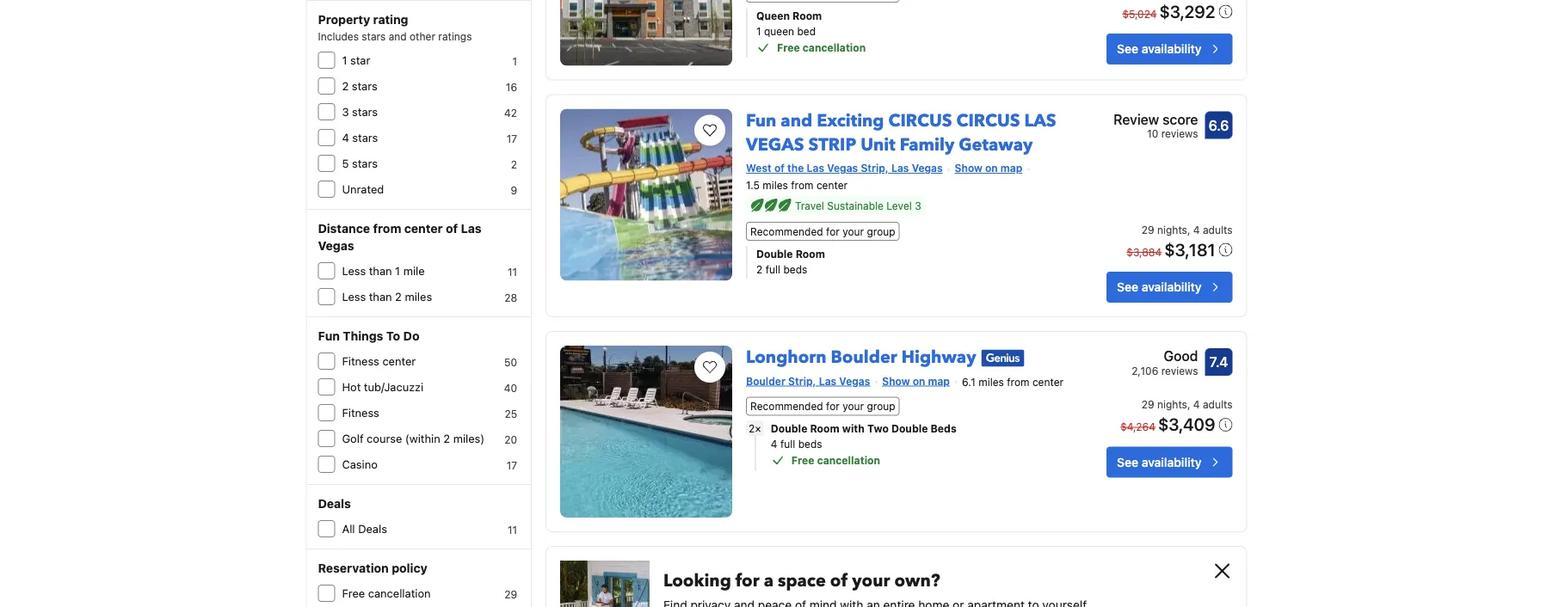 Task type: vqa. For each thing, say whether or not it's contained in the screenshot.


Task type: locate. For each thing, give the bounding box(es) containing it.
double inside the double room 2 full beds
[[756, 248, 793, 260]]

good element
[[1132, 346, 1198, 367]]

see availability down $5,024
[[1117, 42, 1202, 56]]

golf
[[342, 432, 364, 445]]

stars down rating
[[362, 30, 386, 42]]

nights
[[1157, 224, 1187, 236], [1157, 399, 1187, 411]]

boulder down 'longhorn'
[[746, 375, 786, 387]]

center down west of the las vegas strip, las vegas on the top of the page
[[817, 179, 848, 191]]

0 vertical spatial see
[[1117, 42, 1139, 56]]

from down "the"
[[791, 179, 814, 191]]

see for $3,884
[[1117, 280, 1139, 294]]

see availability link for $3,884
[[1107, 272, 1233, 303]]

3
[[342, 105, 349, 118], [915, 200, 921, 212]]

5
[[342, 157, 349, 170]]

stars for 3 stars
[[352, 105, 378, 118]]

nights for $3,409
[[1157, 399, 1187, 411]]

fun and exciting circus circus las vegas strip unit family getaway
[[746, 109, 1056, 157]]

than
[[369, 265, 392, 278], [369, 290, 392, 303]]

see availability link down $3,181
[[1107, 272, 1233, 303]]

cancellation
[[803, 41, 866, 53], [817, 455, 880, 467], [368, 587, 431, 600]]

0 horizontal spatial deals
[[318, 497, 351, 511]]

1 for 1 queen bed
[[756, 25, 761, 37]]

center up mile
[[404, 222, 443, 236]]

boulder up boulder strip, las vegas
[[831, 346, 897, 370]]

family
[[900, 133, 955, 157]]

2 down '1 star'
[[342, 80, 349, 93]]

0 vertical spatial adults
[[1203, 224, 1233, 236]]

1 vertical spatial beds
[[798, 438, 822, 450]]

1 vertical spatial strip,
[[788, 375, 816, 387]]

free cancellation down with
[[792, 455, 880, 467]]

fitness for fitness
[[342, 407, 379, 420]]

1 horizontal spatial show on map
[[955, 162, 1023, 174]]

cancellation down with
[[817, 455, 880, 467]]

looking
[[664, 570, 731, 593]]

2 availability from the top
[[1142, 280, 1202, 294]]

1 recommended for your group from the top
[[750, 225, 896, 238]]

group
[[867, 225, 896, 238], [867, 400, 896, 412]]

2 vertical spatial your
[[852, 570, 890, 593]]

recommended for your group down the travel at the right of the page
[[750, 225, 896, 238]]

miles right 6.1
[[979, 376, 1004, 388]]

2 vertical spatial room
[[810, 423, 840, 435]]

1 vertical spatial nights
[[1157, 399, 1187, 411]]

fun up vegas
[[746, 109, 777, 133]]

1 vertical spatial cancellation
[[817, 455, 880, 467]]

1 vertical spatial show on map
[[882, 375, 950, 387]]

1 vertical spatial map
[[928, 375, 950, 387]]

room
[[793, 9, 822, 21], [796, 248, 825, 260], [810, 423, 840, 435]]

1 vertical spatial for
[[826, 400, 840, 412]]

2 vertical spatial see availability link
[[1107, 447, 1233, 478]]

2 vertical spatial see availability
[[1117, 455, 1202, 469]]

vegas down family
[[912, 162, 943, 174]]

3 see availability from the top
[[1117, 455, 1202, 469]]

1 vertical spatial your
[[843, 400, 864, 412]]

with
[[842, 423, 865, 435]]

1 vertical spatial ,
[[1187, 399, 1191, 411]]

bed
[[797, 25, 816, 37]]

2 adults from the top
[[1203, 399, 1233, 411]]

genius discounts available at this property. image
[[981, 350, 1024, 367], [981, 350, 1024, 367]]

29 nights , 4 adults up $3,409
[[1142, 399, 1233, 411]]

1
[[756, 25, 761, 37], [342, 54, 347, 67], [512, 55, 517, 67], [395, 265, 400, 278]]

0 vertical spatial 29
[[1142, 224, 1155, 236]]

0 vertical spatial group
[[867, 225, 896, 238]]

miles down mile
[[405, 290, 432, 303]]

and inside fun and exciting circus circus las vegas strip unit family getaway
[[781, 109, 812, 133]]

1 vertical spatial free cancellation
[[792, 455, 880, 467]]

1 than from the top
[[369, 265, 392, 278]]

0 vertical spatial free
[[777, 41, 800, 53]]

3 see from the top
[[1117, 455, 1139, 469]]

stars
[[362, 30, 386, 42], [352, 80, 378, 93], [352, 105, 378, 118], [352, 131, 378, 144], [352, 157, 378, 170]]

see down $5,024
[[1117, 42, 1139, 56]]

1 group from the top
[[867, 225, 896, 238]]

space
[[778, 570, 826, 593]]

2 17 from the top
[[507, 460, 517, 472]]

2 group from the top
[[867, 400, 896, 412]]

1 up 16
[[512, 55, 517, 67]]

miles for $3,181
[[763, 179, 788, 191]]

availability for $3,292
[[1142, 42, 1202, 56]]

from inside distance from center of las vegas
[[373, 222, 401, 236]]

fitness for fitness center
[[342, 355, 379, 368]]

map
[[1001, 162, 1023, 174], [928, 375, 950, 387]]

for down boulder strip, las vegas
[[826, 400, 840, 412]]

1 vertical spatial and
[[781, 109, 812, 133]]

0 horizontal spatial miles
[[405, 290, 432, 303]]

1 left queen
[[756, 25, 761, 37]]

free cancellation down reservation policy on the bottom left of the page
[[342, 587, 431, 600]]

1 horizontal spatial map
[[1001, 162, 1023, 174]]

3 see availability link from the top
[[1107, 447, 1233, 478]]

circus up getaway on the top right
[[957, 109, 1020, 133]]

1 horizontal spatial deals
[[358, 523, 387, 536]]

2 recommended from the top
[[750, 400, 823, 412]]

double
[[756, 248, 793, 260], [771, 423, 808, 435], [891, 423, 928, 435]]

reviews down score
[[1161, 128, 1198, 140]]

0 vertical spatial full
[[766, 263, 781, 275]]

see availability link down $3,292
[[1107, 34, 1233, 65]]

1 vertical spatial fun
[[318, 329, 340, 343]]

2 down boulder strip, las vegas
[[749, 422, 755, 434]]

1 vertical spatial availability
[[1142, 280, 1202, 294]]

includes
[[318, 30, 359, 42]]

0 vertical spatial nights
[[1157, 224, 1187, 236]]

scored 6.6 element
[[1205, 112, 1233, 139]]

longhorn
[[746, 346, 827, 370]]

0 vertical spatial of
[[774, 162, 785, 174]]

0 vertical spatial recommended for your group
[[750, 225, 896, 238]]

0 vertical spatial free cancellation
[[777, 41, 866, 53]]

reviews down good at the bottom right of the page
[[1161, 365, 1198, 377]]

1 horizontal spatial and
[[781, 109, 812, 133]]

1 see from the top
[[1117, 42, 1139, 56]]

room down the travel at the right of the page
[[796, 248, 825, 260]]

0 horizontal spatial circus
[[889, 109, 952, 133]]

vegas
[[827, 162, 858, 174], [912, 162, 943, 174], [318, 239, 354, 253], [839, 375, 870, 387]]

1 availability from the top
[[1142, 42, 1202, 56]]

beds
[[783, 263, 807, 275], [798, 438, 822, 450]]

free cancellation for 4 full beds
[[792, 455, 880, 467]]

show on map down highway
[[882, 375, 950, 387]]

2 down 1.5
[[756, 263, 763, 275]]

mile
[[403, 265, 425, 278]]

casino
[[342, 458, 378, 471]]

room inside 'link'
[[810, 423, 840, 435]]

than for 1
[[369, 265, 392, 278]]

0 horizontal spatial of
[[446, 222, 458, 236]]

less up less than 2 miles
[[342, 265, 366, 278]]

see for $4,264
[[1117, 455, 1139, 469]]

adults for $3,181
[[1203, 224, 1233, 236]]

from for $3,181
[[791, 179, 814, 191]]

2 vertical spatial cancellation
[[368, 587, 431, 600]]

2 inside the double room 2 full beds
[[756, 263, 763, 275]]

recommended for your group for $3,409
[[750, 400, 896, 412]]

room inside the double room 2 full beds
[[796, 248, 825, 260]]

star
[[350, 54, 370, 67]]

from
[[791, 179, 814, 191], [373, 222, 401, 236], [1007, 376, 1030, 388]]

fitness down things
[[342, 355, 379, 368]]

17 down 20
[[507, 460, 517, 472]]

1 recommended from the top
[[750, 225, 823, 238]]

availability down $3,292
[[1142, 42, 1202, 56]]

0 vertical spatial and
[[389, 30, 407, 42]]

2 fitness from the top
[[342, 407, 379, 420]]

2 nights from the top
[[1157, 399, 1187, 411]]

1 vertical spatial see
[[1117, 280, 1139, 294]]

, for $3,181
[[1187, 224, 1191, 236]]

full inside the double room 2 full beds
[[766, 263, 781, 275]]

1 vertical spatial of
[[446, 222, 458, 236]]

of
[[774, 162, 785, 174], [446, 222, 458, 236], [830, 570, 848, 593]]

1 vertical spatial less
[[342, 290, 366, 303]]

2 horizontal spatial from
[[1007, 376, 1030, 388]]

for down sustainable
[[826, 225, 840, 238]]

reviews inside review score 10 reviews
[[1161, 128, 1198, 140]]

see availability link down $3,409
[[1107, 447, 1233, 478]]

see availability down $4,264
[[1117, 455, 1202, 469]]

free cancellation for 1 queen bed
[[777, 41, 866, 53]]

6.6
[[1209, 117, 1229, 134]]

0 vertical spatial cancellation
[[803, 41, 866, 53]]

0 vertical spatial on
[[985, 162, 998, 174]]

stars right 5 on the top of page
[[352, 157, 378, 170]]

2 29 nights , 4 adults from the top
[[1142, 399, 1233, 411]]

show for $3,409
[[882, 375, 910, 387]]

las
[[1025, 109, 1056, 133]]

room left with
[[810, 423, 840, 435]]

0 horizontal spatial show
[[882, 375, 910, 387]]

boulder strip, las vegas
[[746, 375, 870, 387]]

adults up $3,409
[[1203, 399, 1233, 411]]

2 , from the top
[[1187, 399, 1191, 411]]

2 see availability from the top
[[1117, 280, 1202, 294]]

17
[[507, 133, 517, 145], [507, 460, 517, 472]]

travel sustainable level 3
[[795, 200, 921, 212]]

1 vertical spatial than
[[369, 290, 392, 303]]

recommended up the double room 2 full beds
[[750, 225, 823, 238]]

1 vertical spatial miles
[[405, 290, 432, 303]]

1 vertical spatial show
[[882, 375, 910, 387]]

0 vertical spatial fun
[[746, 109, 777, 133]]

1 nights from the top
[[1157, 224, 1187, 236]]

0 horizontal spatial from
[[373, 222, 401, 236]]

2
[[342, 80, 349, 93], [511, 158, 517, 170], [756, 263, 763, 275], [395, 290, 402, 303], [749, 422, 755, 434], [443, 432, 450, 445]]

0 vertical spatial availability
[[1142, 42, 1202, 56]]

show for $3,181
[[955, 162, 983, 174]]

0 vertical spatial show on map
[[955, 162, 1023, 174]]

1 vertical spatial 29 nights , 4 adults
[[1142, 399, 1233, 411]]

for left a
[[736, 570, 760, 593]]

good 2,106 reviews
[[1132, 348, 1198, 377]]

1 vertical spatial group
[[867, 400, 896, 412]]

room for queen room
[[793, 9, 822, 21]]

reservation policy
[[318, 562, 427, 576]]

1 17 from the top
[[507, 133, 517, 145]]

show down "longhorn boulder highway"
[[882, 375, 910, 387]]

show down getaway on the top right
[[955, 162, 983, 174]]

your down sustainable
[[843, 225, 864, 238]]

circus up family
[[889, 109, 952, 133]]

than up less than 2 miles
[[369, 265, 392, 278]]

1 horizontal spatial 3
[[915, 200, 921, 212]]

1 horizontal spatial of
[[774, 162, 785, 174]]

1 vertical spatial on
[[913, 375, 925, 387]]

1 horizontal spatial fun
[[746, 109, 777, 133]]

queen room link
[[756, 8, 1047, 23]]

other
[[410, 30, 435, 42]]

29 for $3,409
[[1142, 399, 1155, 411]]

1 reviews from the top
[[1161, 128, 1198, 140]]

from up less than 1 mile
[[373, 222, 401, 236]]

see down $3,884
[[1117, 280, 1139, 294]]

3 right level
[[915, 200, 921, 212]]

level
[[887, 200, 912, 212]]

deals right all
[[358, 523, 387, 536]]

17 for casino
[[507, 460, 517, 472]]

2 see from the top
[[1117, 280, 1139, 294]]

0 vertical spatial beds
[[783, 263, 807, 275]]

and down rating
[[389, 30, 407, 42]]

2 see availability link from the top
[[1107, 272, 1233, 303]]

availability down $3,181
[[1142, 280, 1202, 294]]

course
[[367, 432, 402, 445]]

a
[[764, 570, 774, 593]]

, up $3,181
[[1187, 224, 1191, 236]]

miles
[[763, 179, 788, 191], [405, 290, 432, 303], [979, 376, 1004, 388]]

1 adults from the top
[[1203, 224, 1233, 236]]

0 vertical spatial for
[[826, 225, 840, 238]]

recommended for $3,409
[[750, 400, 823, 412]]

double for double room 2 full beds
[[756, 248, 793, 260]]

reviews inside good 2,106 reviews
[[1161, 365, 1198, 377]]

, for $3,409
[[1187, 399, 1191, 411]]

center down to
[[382, 355, 416, 368]]

boulder
[[831, 346, 897, 370], [746, 375, 786, 387]]

fun inside fun and exciting circus circus las vegas strip unit family getaway
[[746, 109, 777, 133]]

17 for 4 stars
[[507, 133, 517, 145]]

0 vertical spatial ,
[[1187, 224, 1191, 236]]

than down less than 1 mile
[[369, 290, 392, 303]]

cancellation for 1 queen bed
[[803, 41, 866, 53]]

10
[[1147, 128, 1159, 140]]

2 recommended for your group from the top
[[750, 400, 896, 412]]

score
[[1163, 111, 1198, 127]]

reviews
[[1161, 128, 1198, 140], [1161, 365, 1198, 377]]

0 horizontal spatial boulder
[[746, 375, 786, 387]]

0 horizontal spatial fun
[[318, 329, 340, 343]]

group for $3,409
[[867, 400, 896, 412]]

on down highway
[[913, 375, 925, 387]]

0 vertical spatial deals
[[318, 497, 351, 511]]

las inside distance from center of las vegas
[[461, 222, 482, 236]]

for for $3,181
[[826, 225, 840, 238]]

strip, down unit
[[861, 162, 889, 174]]

strip, down 'longhorn'
[[788, 375, 816, 387]]

than for 2
[[369, 290, 392, 303]]

beds down double room with two double beds
[[798, 438, 822, 450]]

recommended for your group down boulder strip, las vegas
[[750, 400, 896, 412]]

2 11 from the top
[[508, 524, 517, 536]]

1 vertical spatial room
[[796, 248, 825, 260]]

1 horizontal spatial boulder
[[831, 346, 897, 370]]

29 nights , 4 adults for $3,181
[[1142, 224, 1233, 236]]

29
[[1142, 224, 1155, 236], [1142, 399, 1155, 411], [504, 589, 517, 601]]

0 vertical spatial reviews
[[1161, 128, 1198, 140]]

2 than from the top
[[369, 290, 392, 303]]

1 vertical spatial 11
[[508, 524, 517, 536]]

0 vertical spatial strip,
[[861, 162, 889, 174]]

2 vertical spatial see
[[1117, 455, 1139, 469]]

1 11 from the top
[[508, 266, 517, 278]]

on for $3,409
[[913, 375, 925, 387]]

0 vertical spatial map
[[1001, 162, 1023, 174]]

your for $3,181
[[843, 225, 864, 238]]

3 availability from the top
[[1142, 455, 1202, 469]]

double right two
[[891, 423, 928, 435]]

deals up all
[[318, 497, 351, 511]]

×
[[755, 422, 761, 434]]

$4,264
[[1121, 421, 1156, 433]]

circus
[[889, 109, 952, 133], [957, 109, 1020, 133]]

1 29 nights , 4 adults from the top
[[1142, 224, 1233, 236]]

1 circus from the left
[[889, 109, 952, 133]]

0 vertical spatial recommended
[[750, 225, 823, 238]]

1 horizontal spatial on
[[985, 162, 998, 174]]

1 less from the top
[[342, 265, 366, 278]]

2 horizontal spatial miles
[[979, 376, 1004, 388]]

availability down $3,409
[[1142, 455, 1202, 469]]

on down getaway on the top right
[[985, 162, 998, 174]]

1 horizontal spatial strip,
[[861, 162, 889, 174]]

, up $3,409
[[1187, 399, 1191, 411]]

see availability down $3,884
[[1117, 280, 1202, 294]]

0 vertical spatial than
[[369, 265, 392, 278]]

0 vertical spatial room
[[793, 9, 822, 21]]

2 vertical spatial from
[[1007, 376, 1030, 388]]

map for $3,181
[[1001, 162, 1023, 174]]

free cancellation
[[777, 41, 866, 53], [792, 455, 880, 467], [342, 587, 431, 600]]

2 circus from the left
[[957, 109, 1020, 133]]

queen
[[764, 25, 794, 37]]

see availability
[[1117, 42, 1202, 56], [1117, 280, 1202, 294], [1117, 455, 1202, 469]]

fun things to do
[[318, 329, 420, 343]]

availability
[[1142, 42, 1202, 56], [1142, 280, 1202, 294], [1142, 455, 1202, 469]]

free down 1 queen bed
[[777, 41, 800, 53]]

map down getaway on the top right
[[1001, 162, 1023, 174]]

1 for 1
[[512, 55, 517, 67]]

0 vertical spatial 29 nights , 4 adults
[[1142, 224, 1233, 236]]

double room 2 full beds
[[756, 248, 825, 275]]

and up vegas
[[781, 109, 812, 133]]

2 less from the top
[[342, 290, 366, 303]]

show on map
[[955, 162, 1023, 174], [882, 375, 950, 387]]

from right 6.1
[[1007, 376, 1030, 388]]

29 nights , 4 adults up $3,181
[[1142, 224, 1233, 236]]

0 vertical spatial from
[[791, 179, 814, 191]]

own?
[[894, 570, 940, 593]]

cancellation down policy
[[368, 587, 431, 600]]

11
[[508, 266, 517, 278], [508, 524, 517, 536]]

beds down the travel at the right of the page
[[783, 263, 807, 275]]

0 horizontal spatial strip,
[[788, 375, 816, 387]]

stars down 3 stars
[[352, 131, 378, 144]]

1 vertical spatial 3
[[915, 200, 921, 212]]

good
[[1164, 348, 1198, 364]]

1 horizontal spatial miles
[[763, 179, 788, 191]]

0 vertical spatial 17
[[507, 133, 517, 145]]

1 vertical spatial adults
[[1203, 399, 1233, 411]]

double down 1.5
[[756, 248, 793, 260]]

free down 4 full beds
[[792, 455, 815, 467]]

free down reservation
[[342, 587, 365, 600]]

group up two
[[867, 400, 896, 412]]

1 , from the top
[[1187, 224, 1191, 236]]

looking for a space of your own?
[[664, 570, 940, 593]]

2 reviews from the top
[[1161, 365, 1198, 377]]

recommended for your group
[[750, 225, 896, 238], [750, 400, 896, 412]]

2 vertical spatial free
[[342, 587, 365, 600]]

recommended for your group for $3,181
[[750, 225, 896, 238]]

2 vertical spatial miles
[[979, 376, 1004, 388]]

vegas down distance
[[318, 239, 354, 253]]

1 vertical spatial free
[[792, 455, 815, 467]]

0 vertical spatial your
[[843, 225, 864, 238]]

beds inside the double room 2 full beds
[[783, 263, 807, 275]]

cancellation down bed
[[803, 41, 866, 53]]

center inside distance from center of las vegas
[[404, 222, 443, 236]]

recommended
[[750, 225, 823, 238], [750, 400, 823, 412]]

1 fitness from the top
[[342, 355, 379, 368]]

do
[[403, 329, 420, 343]]

map down highway
[[928, 375, 950, 387]]

17 down the 42
[[507, 133, 517, 145]]

1 vertical spatial fitness
[[342, 407, 379, 420]]

less down less than 1 mile
[[342, 290, 366, 303]]

2 horizontal spatial of
[[830, 570, 848, 593]]

1 left star
[[342, 54, 347, 67]]

stars up the 4 stars at left top
[[352, 105, 378, 118]]

see for $3,292
[[1117, 42, 1139, 56]]

1 see availability from the top
[[1117, 42, 1202, 56]]

room up bed
[[793, 9, 822, 21]]

1 see availability link from the top
[[1107, 34, 1233, 65]]

3 down 2 stars
[[342, 105, 349, 118]]

1.5 miles from center
[[746, 179, 848, 191]]

6.1
[[962, 376, 976, 388]]

fitness up golf
[[342, 407, 379, 420]]

4 up $3,181
[[1193, 224, 1200, 236]]

adults
[[1203, 224, 1233, 236], [1203, 399, 1233, 411]]

free
[[777, 41, 800, 53], [792, 455, 815, 467], [342, 587, 365, 600]]

7.4
[[1210, 354, 1228, 370]]

1 horizontal spatial from
[[791, 179, 814, 191]]

your left own?
[[852, 570, 890, 593]]

0 horizontal spatial and
[[389, 30, 407, 42]]

1 vertical spatial from
[[373, 222, 401, 236]]

miles right 1.5
[[763, 179, 788, 191]]

double up 4 full beds
[[771, 423, 808, 435]]



Task type: describe. For each thing, give the bounding box(es) containing it.
0 vertical spatial boulder
[[831, 346, 897, 370]]

fun for fun things to do
[[318, 329, 340, 343]]

double room link
[[756, 246, 1047, 262]]

fun and exciting circus circus las vegas strip unit family getaway link
[[746, 102, 1056, 157]]

review
[[1114, 111, 1159, 127]]

west
[[746, 162, 772, 174]]

miles for $3,409
[[979, 376, 1004, 388]]

vegas
[[746, 133, 804, 157]]

6.1 miles from center
[[962, 376, 1064, 388]]

vegas down "longhorn boulder highway"
[[839, 375, 870, 387]]

unrated
[[342, 183, 384, 196]]

1 queen bed
[[756, 25, 816, 37]]

and inside property rating includes stars and other ratings
[[389, 30, 407, 42]]

stars for 2 stars
[[352, 80, 378, 93]]

2 ×
[[749, 422, 761, 434]]

stars for 4 stars
[[352, 131, 378, 144]]

reservation
[[318, 562, 389, 576]]

review score 10 reviews
[[1114, 111, 1198, 140]]

adults for $3,409
[[1203, 399, 1233, 411]]

less for less than 1 mile
[[342, 265, 366, 278]]

2 down less than 1 mile
[[395, 290, 402, 303]]

see availability link for $3,292
[[1107, 34, 1233, 65]]

1 star
[[342, 54, 370, 67]]

4 down boulder strip, las vegas
[[771, 438, 778, 450]]

2 up 9
[[511, 158, 517, 170]]

fun and exciting circus circus las vegas strip unit family getaway image
[[560, 109, 732, 281]]

free for full
[[792, 455, 815, 467]]

center right 6.1
[[1033, 376, 1064, 388]]

50
[[504, 356, 517, 368]]

less than 1 mile
[[342, 265, 425, 278]]

unit
[[861, 133, 896, 157]]

2 stars
[[342, 80, 378, 93]]

highway
[[902, 346, 976, 370]]

see availability for $3,884
[[1117, 280, 1202, 294]]

fun for fun and exciting circus circus las vegas strip unit family getaway
[[746, 109, 777, 133]]

2,106
[[1132, 365, 1159, 377]]

see availability for $4,264
[[1117, 455, 1202, 469]]

$3,292
[[1160, 1, 1216, 21]]

recommended for $3,181
[[750, 225, 823, 238]]

11 for deals
[[508, 524, 517, 536]]

miles)
[[453, 432, 485, 445]]

free for queen
[[777, 41, 800, 53]]

vegas down strip
[[827, 162, 858, 174]]

the
[[787, 162, 804, 174]]

see availability link for $4,264
[[1107, 447, 1233, 478]]

property
[[318, 12, 370, 27]]

25
[[505, 408, 517, 420]]

20
[[504, 434, 517, 446]]

0 horizontal spatial 3
[[342, 105, 349, 118]]

vegas inside distance from center of las vegas
[[318, 239, 354, 253]]

double room with two double beds
[[771, 423, 957, 435]]

28
[[504, 292, 517, 304]]

2 vertical spatial for
[[736, 570, 760, 593]]

two
[[867, 423, 889, 435]]

queen
[[756, 9, 790, 21]]

$3,409
[[1158, 414, 1216, 434]]

$5,024
[[1122, 8, 1157, 20]]

to
[[386, 329, 400, 343]]

room for double room with two double beds
[[810, 423, 840, 435]]

strip
[[809, 133, 856, 157]]

4 stars
[[342, 131, 378, 144]]

all deals
[[342, 523, 387, 536]]

show on map for $3,181
[[955, 162, 1023, 174]]

fitness center
[[342, 355, 416, 368]]

rating
[[373, 12, 408, 27]]

longhorn boulder highway link
[[746, 339, 976, 370]]

5 stars
[[342, 157, 378, 170]]

2 vertical spatial 29
[[504, 589, 517, 601]]

scored 7.4 element
[[1205, 349, 1233, 376]]

policy
[[392, 562, 427, 576]]

map for $3,409
[[928, 375, 950, 387]]

$3,884
[[1127, 246, 1162, 258]]

west of the las vegas strip, las vegas
[[746, 162, 943, 174]]

4 up 5 on the top of page
[[342, 131, 349, 144]]

1.5
[[746, 179, 760, 191]]

42
[[504, 107, 517, 119]]

(within
[[405, 432, 440, 445]]

stars inside property rating includes stars and other ratings
[[362, 30, 386, 42]]

9
[[511, 184, 517, 196]]

of inside distance from center of las vegas
[[446, 222, 458, 236]]

things
[[343, 329, 383, 343]]

1 left mile
[[395, 265, 400, 278]]

2 left miles)
[[443, 432, 450, 445]]

availability for $3,884
[[1142, 280, 1202, 294]]

availability for $4,264
[[1142, 455, 1202, 469]]

review score element
[[1114, 109, 1198, 130]]

hot tub/jacuzzi
[[342, 381, 424, 394]]

1 for 1 star
[[342, 54, 347, 67]]

ratings
[[438, 30, 472, 42]]

double for double room with two double beds
[[771, 423, 808, 435]]

4 full beds
[[771, 438, 822, 450]]

hot
[[342, 381, 361, 394]]

4 up $3,409
[[1193, 399, 1200, 411]]

your for $3,409
[[843, 400, 864, 412]]

see availability for $3,292
[[1117, 42, 1202, 56]]

golf course (within 2 miles)
[[342, 432, 485, 445]]

11 for distance from center of las vegas
[[508, 266, 517, 278]]

sustainable
[[827, 200, 884, 212]]

longhorn boulder highway
[[746, 346, 976, 370]]

property rating includes stars and other ratings
[[318, 12, 472, 42]]

group for $3,181
[[867, 225, 896, 238]]

room for double room 2 full beds
[[796, 248, 825, 260]]

cancellation for 4 full beds
[[817, 455, 880, 467]]

tub/jacuzzi
[[364, 381, 424, 394]]

1 vertical spatial boulder
[[746, 375, 786, 387]]

3 stars
[[342, 105, 378, 118]]

on for $3,181
[[985, 162, 998, 174]]

for for $3,409
[[826, 400, 840, 412]]

1 vertical spatial full
[[780, 438, 795, 450]]

less for less than 2 miles
[[342, 290, 366, 303]]

looking for a space of your own? image
[[560, 561, 650, 608]]

from for $3,409
[[1007, 376, 1030, 388]]

show on map for $3,409
[[882, 375, 950, 387]]

distance
[[318, 222, 370, 236]]

less than 2 miles
[[342, 290, 432, 303]]

29 for $3,181
[[1142, 224, 1155, 236]]

longhorn boulder highway image
[[560, 346, 732, 518]]

16
[[506, 81, 517, 93]]

2 vertical spatial free cancellation
[[342, 587, 431, 600]]

all
[[342, 523, 355, 536]]

nights for $3,181
[[1157, 224, 1187, 236]]

getaway
[[959, 133, 1033, 157]]

stars for 5 stars
[[352, 157, 378, 170]]

2 vertical spatial of
[[830, 570, 848, 593]]

40
[[504, 382, 517, 394]]

$3,181
[[1164, 239, 1216, 259]]

1 vertical spatial deals
[[358, 523, 387, 536]]

29 nights , 4 adults for $3,409
[[1142, 399, 1233, 411]]

distance from center of las vegas
[[318, 222, 482, 253]]

beds
[[931, 423, 957, 435]]

double room with two double beds link
[[771, 421, 1047, 437]]



